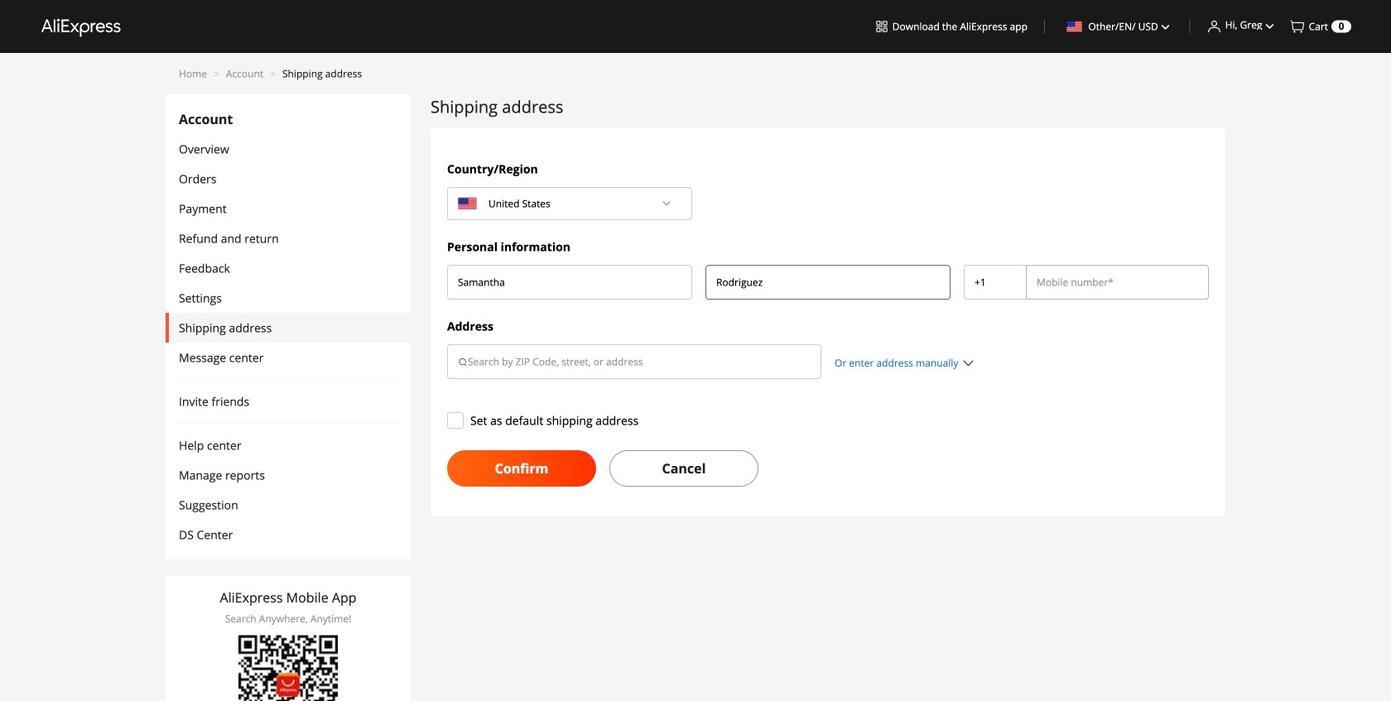 Task type: describe. For each thing, give the bounding box(es) containing it.
arrow down image
[[662, 199, 672, 209]]

Search by ZIP Code, street, or address field
[[468, 354, 811, 370]]

search image
[[458, 357, 468, 367]]

2 row from the top
[[441, 345, 1216, 393]]

Mobile number* field
[[1037, 274, 1198, 291]]

Last name* field
[[716, 274, 940, 291]]

1 row from the top
[[441, 265, 1216, 305]]



Task type: locate. For each thing, give the bounding box(es) containing it.
1 vertical spatial row
[[441, 345, 1216, 393]]

None field
[[975, 274, 1016, 291]]

row
[[441, 265, 1216, 305], [441, 345, 1216, 393]]

0 vertical spatial row
[[441, 265, 1216, 305]]

grid
[[441, 161, 1216, 487]]

First name* field
[[458, 274, 682, 291]]



Task type: vqa. For each thing, say whether or not it's contained in the screenshot.
first row from the top of the page
yes



